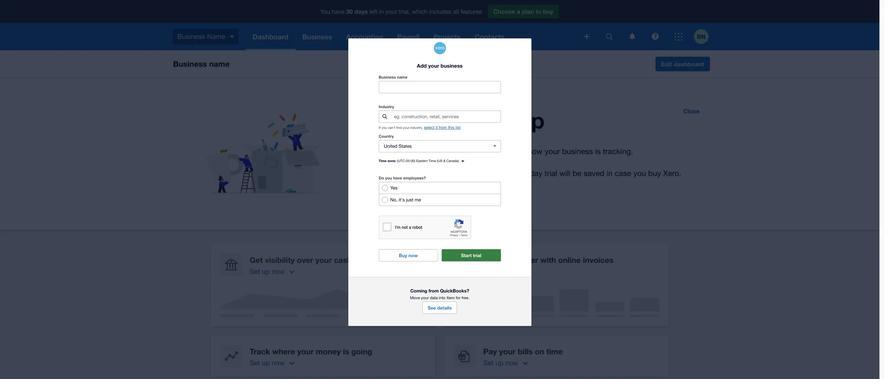 Task type: describe. For each thing, give the bounding box(es) containing it.
0 vertical spatial from
[[439, 125, 447, 130]]

&
[[443, 159, 445, 163]]

see details
[[428, 306, 452, 311]]

details
[[437, 306, 452, 311]]

do
[[379, 176, 384, 181]]

eastern
[[416, 159, 428, 163]]

clear image
[[489, 140, 501, 153]]

you for can't
[[381, 126, 387, 130]]

if you can't find your industry, select it from this list
[[379, 125, 461, 130]]

employees?
[[403, 176, 426, 181]]

can't
[[388, 126, 395, 130]]

trial
[[473, 253, 481, 259]]

(utc-
[[397, 159, 406, 163]]

add
[[417, 62, 427, 69]]

canada)
[[446, 159, 459, 163]]

select it from this list button
[[424, 125, 461, 130]]

no,
[[390, 197, 397, 203]]

see
[[428, 306, 436, 311]]

business name
[[379, 75, 407, 80]]

0 horizontal spatial time
[[379, 159, 387, 163]]

data
[[430, 296, 438, 301]]

coming
[[410, 288, 427, 294]]

your for quickbooks?
[[421, 296, 429, 301]]

name
[[397, 75, 407, 80]]

search icon image
[[382, 115, 387, 119]]

have
[[393, 176, 402, 181]]

it
[[436, 125, 438, 130]]

business
[[379, 75, 396, 80]]

see details button
[[423, 302, 457, 314]]

your for can't
[[403, 126, 409, 130]]

now
[[408, 253, 418, 259]]

xero
[[447, 296, 455, 301]]

time inside time zone: (utc-05:00) eastern time (us & canada)
[[429, 159, 436, 163]]

start trial
[[461, 253, 481, 259]]

just
[[406, 197, 413, 203]]

start trial button
[[442, 250, 501, 262]]

from inside coming from quickbooks? move your data into xero for free.
[[429, 288, 439, 294]]

Business name field
[[379, 81, 500, 93]]



Task type: locate. For each thing, give the bounding box(es) containing it.
from up data
[[429, 288, 439, 294]]

do you have employees?
[[379, 176, 426, 181]]

buy now button
[[379, 250, 438, 262]]

this
[[448, 125, 454, 130]]

time
[[379, 159, 387, 163], [429, 159, 436, 163]]

from right it
[[439, 125, 447, 130]]

start
[[461, 253, 472, 259]]

1 horizontal spatial time
[[429, 159, 436, 163]]

your inside if you can't find your industry, select it from this list
[[403, 126, 409, 130]]

0 vertical spatial your
[[428, 62, 439, 69]]

list
[[456, 125, 461, 130]]

05:00)
[[406, 159, 415, 163]]

you for have
[[385, 176, 392, 181]]

industry
[[379, 104, 394, 109]]

no, it's just me
[[390, 197, 421, 203]]

for
[[456, 296, 461, 301]]

quickbooks?
[[440, 288, 469, 294]]

do you have employees? group
[[379, 182, 501, 206]]

business
[[441, 62, 463, 69]]

you inside if you can't find your industry, select it from this list
[[381, 126, 387, 130]]

yes
[[390, 186, 397, 191]]

from
[[439, 125, 447, 130], [429, 288, 439, 294]]

into
[[439, 296, 445, 301]]

you
[[381, 126, 387, 130], [385, 176, 392, 181]]

zone:
[[387, 159, 396, 163]]

coming from quickbooks? move your data into xero for free.
[[410, 288, 469, 301]]

(us
[[437, 159, 442, 163]]

move
[[410, 296, 420, 301]]

your inside coming from quickbooks? move your data into xero for free.
[[421, 296, 429, 301]]

buy
[[399, 253, 407, 259]]

you right if
[[381, 126, 387, 130]]

1 vertical spatial you
[[385, 176, 392, 181]]

time left the zone:
[[379, 159, 387, 163]]

it's
[[399, 197, 405, 203]]

your right add
[[428, 62, 439, 69]]

free.
[[462, 296, 469, 301]]

me
[[415, 197, 421, 203]]

if
[[379, 126, 381, 130]]

country
[[379, 134, 394, 139]]

select
[[424, 125, 435, 130]]

time left (us
[[429, 159, 436, 163]]

2 vertical spatial your
[[421, 296, 429, 301]]

add your business
[[417, 62, 463, 69]]

Country field
[[379, 141, 486, 152]]

your left data
[[421, 296, 429, 301]]

xero image
[[434, 42, 446, 54]]

1 vertical spatial your
[[403, 126, 409, 130]]

0 vertical spatial you
[[381, 126, 387, 130]]

you right do
[[385, 176, 392, 181]]

buy now
[[399, 253, 418, 259]]

find
[[396, 126, 402, 130]]

your
[[428, 62, 439, 69], [403, 126, 409, 130], [421, 296, 429, 301]]

1 vertical spatial from
[[429, 288, 439, 294]]

industry,
[[410, 126, 423, 130]]

Industry field
[[393, 111, 500, 123]]

time zone: (utc-05:00) eastern time (us & canada)
[[379, 159, 459, 163]]

your right find at the left of the page
[[403, 126, 409, 130]]



Task type: vqa. For each thing, say whether or not it's contained in the screenshot.
13 for 1 Jan – 13 Nov 2022
no



